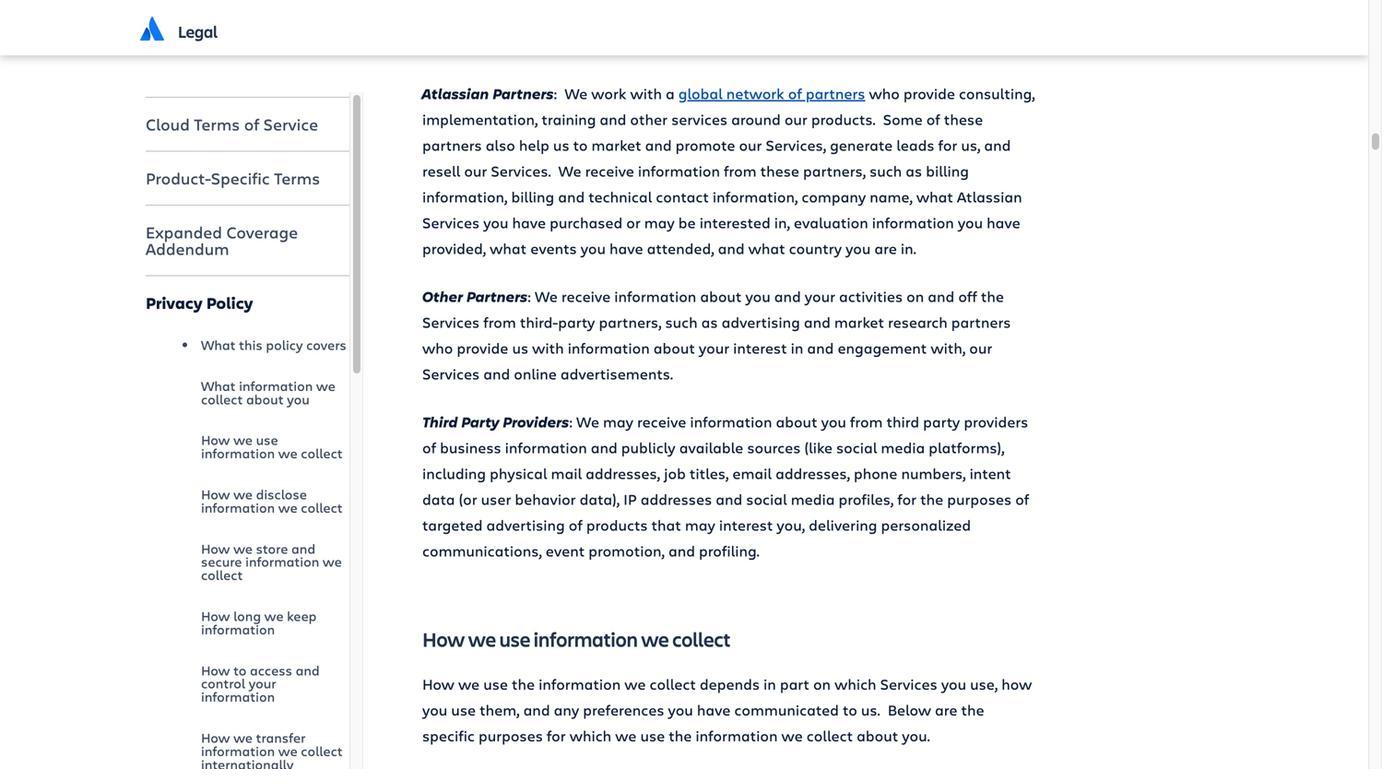 Task type: locate. For each thing, give the bounding box(es) containing it.
us up "online"
[[512, 338, 528, 358]]

from inside ": we receive information about you and your activities on and off the services from third-party partners, such as advertising and market research partners who provide us with information about your interest in and engagement with, our services and online advertisements."
[[483, 312, 516, 332]]

1 horizontal spatial how we use information we collect
[[422, 626, 731, 653]]

purposes down them,
[[479, 726, 543, 745]]

us,
[[961, 135, 981, 155]]

atlassian down us,
[[957, 187, 1022, 207]]

0 vertical spatial purposes
[[947, 489, 1012, 509]]

us down "training"
[[553, 135, 569, 155]]

the inside ": we receive information about you and your activities on and off the services from third-party partners, such as advertising and market research partners who provide us with information about your interest in and engagement with, our services and online advertisements."
[[981, 286, 1004, 306]]

preferences
[[583, 700, 664, 720]]

such down attended,
[[665, 312, 698, 332]]

1 information, from the left
[[422, 187, 508, 207]]

as
[[906, 161, 922, 181], [701, 312, 718, 332]]

collect up "preferences"
[[650, 674, 696, 694]]

2 what from the top
[[201, 377, 236, 395]]

provide up some
[[904, 84, 955, 103]]

0 vertical spatial your
[[805, 286, 835, 306]]

information inside how we store and secure information we collect
[[245, 553, 319, 570]]

our right the with,
[[969, 338, 992, 358]]

as inside ": we receive information about you and your activities on and off the services from third-party partners, such as advertising and market research partners who provide us with information about your interest in and engagement with, our services and online advertisements."
[[701, 312, 718, 332]]

1 horizontal spatial who
[[869, 84, 900, 103]]

0 horizontal spatial on
[[813, 674, 831, 694]]

these up us,
[[944, 109, 983, 129]]

1 horizontal spatial may
[[644, 213, 675, 233]]

how long we keep information
[[201, 607, 317, 638]]

partners down off
[[951, 312, 1011, 332]]

how inside how to access and control your information
[[201, 661, 230, 679]]

engagement
[[838, 338, 927, 358]]

addresses, up "ip"
[[586, 463, 660, 483]]

products
[[586, 515, 648, 535]]

of down 'third'
[[422, 438, 436, 457]]

2 horizontal spatial with
[[630, 84, 662, 103]]

2 vertical spatial with
[[532, 338, 564, 358]]

: up third-
[[528, 286, 531, 306]]

1 vertical spatial such
[[665, 312, 698, 332]]

0 horizontal spatial us
[[512, 338, 528, 358]]

1 vertical spatial to
[[233, 661, 246, 679]]

billing down us,
[[926, 161, 969, 181]]

how we use information we collect link
[[201, 420, 349, 474]]

we inside ": we receive information about you and your activities on and off the services from third-party partners, such as advertising and market research partners who provide us with information about your interest in and engagement with, our services and online advertisements."
[[535, 286, 558, 306]]

other for atlassian
[[860, 10, 897, 30]]

consulting,
[[959, 84, 1035, 103]]

how we use information we collect up 'any'
[[422, 626, 731, 653]]

also
[[486, 135, 515, 155]]

global network of partners link
[[678, 84, 865, 103]]

your
[[805, 286, 835, 306], [699, 338, 729, 358], [249, 674, 276, 692]]

1 vertical spatial partners
[[466, 286, 528, 306]]

privacy policy
[[146, 292, 253, 313]]

: inside : we may receive information about you from third party providers of business information and publicly available sources (like social media platforms), including physical mail addresses, job titles, email addresses, phone numbers, intent data (or user behavior data), ip addresses and social media profiles, for the purposes of targeted advertising of products that may interest you, delivering personalized communications, event promotion, and profiling.
[[569, 412, 573, 432]]

with inside ": we receive information about you and your activities on and off the services from third-party partners, such as advertising and market research partners who provide us with information about your interest in and engagement with, our services and online advertisements."
[[532, 338, 564, 358]]

disclose
[[256, 485, 307, 503]]

1 horizontal spatial which
[[835, 674, 876, 694]]

behavior
[[515, 489, 576, 509]]

what left events on the top
[[490, 239, 527, 258]]

1 what from the top
[[201, 336, 236, 354]]

other inside ":  we receive information about you from other atlassian corporate affiliates, in accordance with their terms and policies."
[[860, 10, 897, 30]]

our down around on the right
[[739, 135, 762, 155]]

market up technical
[[592, 135, 641, 155]]

1 horizontal spatial in
[[764, 674, 776, 694]]

other
[[860, 10, 897, 30], [630, 109, 668, 129]]

1 horizontal spatial media
[[881, 438, 925, 457]]

in left part
[[764, 674, 776, 694]]

0 horizontal spatial these
[[760, 161, 799, 181]]

terms right the 'cloud'
[[194, 113, 240, 135]]

who inside who provide consulting, implementation, training and other services around our products.  some of these partners also help us to market and promote our services, generate leads for us, and resell our services.  we receive information from these partners, such as billing information, billing and technical contact information, company name, what atlassian services you have purchased or may be interested in, evaluation information you have provided, what events you have attended, and what country you are in.
[[869, 84, 900, 103]]

keep
[[287, 607, 317, 625]]

: up mail
[[569, 412, 573, 432]]

0 vertical spatial partners
[[493, 84, 554, 103]]

1 vertical spatial party
[[923, 412, 960, 432]]

0 vertical spatial atlassian
[[901, 10, 966, 30]]

0 vertical spatial partners
[[806, 84, 865, 103]]

services down other
[[422, 312, 480, 332]]

1 vertical spatial advertising
[[486, 515, 565, 535]]

0 vertical spatial us
[[553, 135, 569, 155]]

about up policies.
[[749, 10, 791, 30]]

party up advertisements.
[[558, 312, 595, 332]]

0 horizontal spatial market
[[592, 135, 641, 155]]

on right part
[[813, 674, 831, 694]]

we down "training"
[[559, 161, 581, 181]]

0 vertical spatial may
[[644, 213, 675, 233]]

what
[[201, 336, 236, 354], [201, 377, 236, 395]]

: inside ": we receive information about you and your activities on and off the services from third-party partners, such as advertising and market research partners who provide us with information about your interest in and engagement with, our services and online advertisements."
[[528, 286, 531, 306]]

collect down this on the top left
[[201, 390, 243, 408]]

you up how we use information we collect link
[[287, 390, 310, 408]]

research
[[888, 312, 948, 332]]

with left their
[[591, 36, 623, 55]]

0 horizontal spatial such
[[665, 312, 698, 332]]

2 vertical spatial atlassian
[[957, 187, 1022, 207]]

collect inside how we store and secure information we collect
[[201, 566, 243, 584]]

0 horizontal spatial may
[[603, 412, 633, 432]]

what left this on the top left
[[201, 336, 236, 354]]

expanded coverage addendum
[[146, 221, 298, 259]]

use
[[256, 431, 278, 449], [499, 626, 530, 653], [483, 674, 508, 694], [451, 700, 476, 720], [640, 726, 665, 745]]

how inside the how we disclose information we collect
[[201, 485, 230, 503]]

0 vertical spatial we
[[559, 161, 581, 181]]

1 horizontal spatial terms
[[274, 167, 320, 189]]

services,
[[766, 135, 826, 155]]

1 horizontal spatial for
[[897, 489, 917, 509]]

providers
[[503, 412, 569, 432]]

product-specific terms
[[146, 167, 320, 189]]

the inside : we may receive information about you from third party providers of business information and publicly available sources (like social media platforms), including physical mail addresses, job titles, email addresses, phone numbers, intent data (or user behavior data), ip addresses and social media profiles, for the purposes of targeted advertising of products that may interest you, delivering personalized communications, event promotion, and profiling.
[[920, 489, 944, 509]]

as down attended,
[[701, 312, 718, 332]]

addendum
[[146, 238, 229, 259]]

2 information, from the left
[[713, 187, 798, 207]]

provide down other partners
[[457, 338, 508, 358]]

in left engagement
[[791, 338, 804, 358]]

what
[[916, 187, 953, 207], [490, 239, 527, 258], [748, 239, 785, 258]]

1 vertical spatial which
[[570, 726, 612, 745]]

services up below
[[880, 674, 938, 694]]

1 vertical spatial are
[[935, 700, 958, 720]]

1 horizontal spatial partners,
[[803, 161, 866, 181]]

0 horizontal spatial provide
[[457, 338, 508, 358]]

: up accordance
[[573, 10, 577, 30]]

collect up long
[[201, 566, 243, 584]]

party
[[461, 412, 499, 432]]

: we receive information about you and your activities on and off the services from third-party partners, such as advertising and market research partners who provide us with information about your interest in and engagement with, our services and online advertisements.
[[422, 286, 1011, 384]]

how we use the information we collect depends in part on which services you use, how you use them, and any preferences you have communicated to us.  below are the specific purposes for which we use the information we collect about you.
[[422, 674, 1032, 745]]

what for what information we collect about you
[[201, 377, 236, 395]]

who down other
[[422, 338, 453, 358]]

0 horizontal spatial purposes
[[479, 726, 543, 745]]

0 vertical spatial what
[[201, 336, 236, 354]]

how for how we store and secure information we collect "link"
[[201, 539, 230, 557]]

are
[[874, 239, 897, 258], [935, 700, 958, 720]]

1 vertical spatial partners
[[422, 135, 482, 155]]

what for what this policy covers
[[201, 336, 236, 354]]

of right network
[[788, 84, 802, 103]]

for left us,
[[938, 135, 957, 155]]

market
[[592, 135, 641, 155], [834, 312, 884, 332]]

1 vertical spatial purposes
[[479, 726, 543, 745]]

1 horizontal spatial party
[[923, 412, 960, 432]]

how we use information we collect up 'disclose'
[[201, 431, 343, 462]]

advertising down country
[[722, 312, 800, 332]]

2 vertical spatial your
[[249, 674, 276, 692]]

partners for atlassian
[[493, 84, 554, 103]]

1 horizontal spatial purposes
[[947, 489, 1012, 509]]

partners, up advertisements.
[[599, 312, 662, 332]]

billing down help
[[511, 187, 554, 207]]

2 vertical spatial to
[[843, 700, 857, 720]]

0 horizontal spatial with
[[532, 338, 564, 358]]

atlassian left corporate
[[901, 10, 966, 30]]

you.
[[902, 726, 930, 745]]

party up platforms),
[[923, 412, 960, 432]]

2 horizontal spatial partners
[[951, 312, 1011, 332]]

1 addresses, from the left
[[586, 463, 660, 483]]

0 horizontal spatial party
[[558, 312, 595, 332]]

in,
[[774, 213, 790, 233]]

1 horizontal spatial with
[[591, 36, 623, 55]]

you inside ": we receive information about you and your activities on and off the services from third-party partners, such as advertising and market research partners who provide us with information about your interest in and engagement with, our services and online advertisements."
[[745, 286, 771, 306]]

1 vertical spatial provide
[[457, 338, 508, 358]]

how we use information we collect
[[201, 431, 343, 462], [422, 626, 731, 653]]

services
[[671, 109, 728, 129]]

0 horizontal spatial how we use information we collect
[[201, 431, 343, 462]]

job
[[664, 463, 686, 483]]

how to access and control your information
[[201, 661, 320, 705]]

policy
[[266, 336, 303, 354]]

1 horizontal spatial are
[[935, 700, 958, 720]]

1 vertical spatial on
[[813, 674, 831, 694]]

resell
[[422, 161, 460, 181]]

we inside what information we collect about you
[[316, 377, 335, 395]]

1 vertical spatial as
[[701, 312, 718, 332]]

promotion,
[[589, 541, 665, 561]]

1 horizontal spatial to
[[573, 135, 588, 155]]

partners up third-
[[466, 286, 528, 306]]

from inside : we may receive information about you from third party providers of business information and publicly available sources (like social media platforms), including physical mail addresses, job titles, email addresses, phone numbers, intent data (or user behavior data), ip addresses and social media profiles, for the purposes of targeted advertising of products that may interest you, delivering personalized communications, event promotion, and profiling.
[[850, 412, 883, 432]]

terms down service
[[274, 167, 320, 189]]

1 vertical spatial market
[[834, 312, 884, 332]]

information inside ":  we receive information about you from other atlassian corporate affiliates, in accordance with their terms and policies."
[[663, 10, 746, 30]]

1 horizontal spatial addresses,
[[776, 463, 850, 483]]

information inside the how we use information we collect
[[201, 444, 275, 462]]

0 vertical spatial social
[[836, 438, 877, 457]]

which
[[835, 674, 876, 694], [570, 726, 612, 745]]

how inside the how we use information we collect
[[201, 431, 230, 449]]

and inside ":  we receive information about you from other atlassian corporate affiliates, in accordance with their terms and policies."
[[708, 36, 734, 55]]

1 horizontal spatial provide
[[904, 84, 955, 103]]

information inside how long we keep information
[[201, 620, 275, 638]]

about up how we use information we collect link
[[246, 390, 284, 408]]

0 vertical spatial to
[[573, 135, 588, 155]]

below
[[888, 700, 931, 720]]

addresses, down (like on the bottom
[[776, 463, 850, 483]]

to left below
[[843, 700, 857, 720]]

other inside who provide consulting, implementation, training and other services around our products.  some of these partners also help us to market and promote our services, generate leads for us, and resell our services.  we receive information from these partners, such as billing information, billing and technical contact information, company name, what atlassian services you have purchased or may be interested in, evaluation information you have provided, what events you have attended, and what country you are in.
[[630, 109, 668, 129]]

purposes
[[947, 489, 1012, 509], [479, 726, 543, 745]]

about left the you.
[[857, 726, 898, 745]]

0 vertical spatial these
[[944, 109, 983, 129]]

providers
[[964, 412, 1028, 432]]

services up provided,
[[422, 213, 480, 233]]

how we store and secure information we collect
[[201, 539, 342, 584]]

on up research at top
[[907, 286, 924, 306]]

may right or
[[644, 213, 675, 233]]

to
[[573, 135, 588, 155], [233, 661, 246, 679], [843, 700, 857, 720]]

0 vertical spatial interest
[[733, 338, 787, 358]]

0 vertical spatial billing
[[926, 161, 969, 181]]

0 vertical spatial provide
[[904, 84, 955, 103]]

for inside : we may receive information about you from third party providers of business information and publicly available sources (like social media platforms), including physical mail addresses, job titles, email addresses, phone numbers, intent data (or user behavior data), ip addresses and social media profiles, for the purposes of targeted advertising of products that may interest you, delivering personalized communications, event promotion, and profiling.
[[897, 489, 917, 509]]

we
[[559, 161, 581, 181], [535, 286, 558, 306], [576, 412, 599, 432]]

advertising down behavior
[[486, 515, 565, 535]]

atlassian up implementation,
[[422, 84, 489, 103]]

in inside ":  we receive information about you from other atlassian corporate affiliates, in accordance with their terms and policies."
[[491, 36, 504, 55]]

to down "training"
[[573, 135, 588, 155]]

you up provided,
[[483, 213, 509, 233]]

we
[[316, 377, 335, 395], [233, 431, 253, 449], [278, 444, 298, 462], [233, 485, 253, 503], [278, 498, 298, 516], [233, 539, 253, 557], [323, 553, 342, 570], [264, 607, 284, 625], [468, 626, 496, 653], [641, 626, 669, 653], [458, 674, 480, 694], [624, 674, 646, 694], [615, 726, 637, 745], [781, 726, 803, 745], [233, 728, 253, 746], [278, 742, 298, 760]]

event
[[546, 541, 585, 561]]

services up 'third'
[[422, 364, 480, 384]]

personalized
[[881, 515, 971, 535]]

our right resell
[[464, 161, 487, 181]]

1 vertical spatial partners,
[[599, 312, 662, 332]]

about down attended,
[[700, 286, 742, 306]]

about
[[749, 10, 791, 30], [700, 286, 742, 306], [654, 338, 695, 358], [246, 390, 284, 408], [776, 412, 818, 432], [857, 726, 898, 745]]

with down third-
[[532, 338, 564, 358]]

these down services,
[[760, 161, 799, 181]]

receive up their
[[611, 10, 660, 30]]

0 vertical spatial on
[[907, 286, 924, 306]]

0 vertical spatial in
[[491, 36, 504, 55]]

media up you,
[[791, 489, 835, 509]]

for down 'any'
[[547, 726, 566, 745]]

0 horizontal spatial who
[[422, 338, 453, 358]]

policy
[[206, 292, 253, 313]]

with left a
[[630, 84, 662, 103]]

off
[[958, 286, 977, 306]]

their
[[627, 36, 659, 55]]

services inside how we use the information we collect depends in part on which services you use, how you use them, and any preferences you have communicated to us.  below are the specific purposes for which we use the information we collect about you.
[[880, 674, 938, 694]]

partners up resell
[[422, 135, 482, 155]]

1 horizontal spatial us
[[553, 135, 569, 155]]

partners inside ": we receive information about you and your activities on and off the services from third-party partners, such as advertising and market research partners who provide us with information about your interest in and engagement with, our services and online advertisements."
[[951, 312, 1011, 332]]

purposes down intent at the right of the page
[[947, 489, 1012, 509]]

to inside how to access and control your information
[[233, 661, 246, 679]]

for inside how we use the information we collect depends in part on which services you use, how you use them, and any preferences you have communicated to us.  below are the specific purposes for which we use the information we collect about you.
[[547, 726, 566, 745]]

how inside how we store and secure information we collect
[[201, 539, 230, 557]]

about up (like on the bottom
[[776, 412, 818, 432]]

purposes inside : we may receive information about you from third party providers of business information and publicly available sources (like social media platforms), including physical mail addresses, job titles, email addresses, phone numbers, intent data (or user behavior data), ip addresses and social media profiles, for the purposes of targeted advertising of products that may interest you, delivering personalized communications, event promotion, and profiling.
[[947, 489, 1012, 509]]

are inside who provide consulting, implementation, training and other services around our products.  some of these partners also help us to market and promote our services, generate leads for us, and resell our services.  we receive information from these partners, such as billing information, billing and technical contact information, company name, what atlassian services you have purchased or may be interested in, evaluation information you have provided, what events you have attended, and what country you are in.
[[874, 239, 897, 258]]

you inside ":  we receive information about you from other atlassian corporate affiliates, in accordance with their terms and policies."
[[795, 10, 820, 30]]

0 horizontal spatial as
[[701, 312, 718, 332]]

1 vertical spatial us
[[512, 338, 528, 358]]

including
[[422, 463, 486, 483]]

covers
[[306, 336, 346, 354]]

what inside what information we collect about you
[[201, 377, 236, 395]]

that
[[651, 515, 681, 535]]

who up some
[[869, 84, 900, 103]]

you up (like on the bottom
[[821, 412, 846, 432]]

receive up publicly
[[637, 412, 686, 432]]

: for information
[[573, 10, 577, 30]]

party inside ": we receive information about you and your activities on and off the services from third-party partners, such as advertising and market research partners who provide us with information about your interest in and engagement with, our services and online advertisements."
[[558, 312, 595, 332]]

1 horizontal spatial market
[[834, 312, 884, 332]]

2 horizontal spatial for
[[938, 135, 957, 155]]

how for how long we keep information link
[[201, 607, 230, 625]]

1 vertical spatial for
[[897, 489, 917, 509]]

advertisements.
[[561, 364, 673, 384]]

0 horizontal spatial social
[[746, 489, 787, 509]]

0 vertical spatial are
[[874, 239, 897, 258]]

what this policy covers
[[201, 336, 346, 354]]

about inside what information we collect about you
[[246, 390, 284, 408]]

information, up interested at the top right of page
[[713, 187, 798, 207]]

what right name,
[[916, 187, 953, 207]]

specific
[[422, 726, 475, 745]]

cloud terms of service link
[[146, 102, 349, 146]]

such
[[870, 161, 902, 181], [665, 312, 698, 332]]

of up "event"
[[569, 515, 583, 535]]

advertising inside ": we receive information about you and your activities on and off the services from third-party partners, such as advertising and market research partners who provide us with information about your interest in and engagement with, our services and online advertisements."
[[722, 312, 800, 332]]

0 vertical spatial which
[[835, 674, 876, 694]]

are inside how we use the information we collect depends in part on which services you use, how you use them, and any preferences you have communicated to us.  below are the specific purposes for which we use the information we collect about you.
[[935, 700, 958, 720]]

as inside who provide consulting, implementation, training and other services around our products.  some of these partners also help us to market and promote our services, generate leads for us, and resell our services.  we receive information from these partners, such as billing information, billing and technical contact information, company name, what atlassian services you have purchased or may be interested in, evaluation information you have provided, what events you have attended, and what country you are in.
[[906, 161, 922, 181]]

0 horizontal spatial media
[[791, 489, 835, 509]]

0 vertical spatial advertising
[[722, 312, 800, 332]]

data
[[422, 489, 455, 509]]

communications,
[[422, 541, 542, 561]]

partners for other
[[466, 286, 528, 306]]

how inside how we transfer information we collect internationally
[[201, 728, 230, 746]]

profiles,
[[839, 489, 894, 509]]

partners, inside who provide consulting, implementation, training and other services around our products.  some of these partners also help us to market and promote our services, generate leads for us, and resell our services.  we receive information from these partners, such as billing information, billing and technical contact information, company name, what atlassian services you have purchased or may be interested in, evaluation information you have provided, what events you have attended, and what country you are in.
[[803, 161, 866, 181]]

(or
[[459, 489, 477, 509]]

such up name,
[[870, 161, 902, 181]]

of
[[788, 84, 802, 103], [926, 109, 940, 129], [244, 113, 259, 135], [422, 438, 436, 457], [1015, 489, 1029, 509], [569, 515, 583, 535]]

we right providers
[[576, 412, 599, 432]]

partners
[[806, 84, 865, 103], [422, 135, 482, 155], [951, 312, 1011, 332]]

: inside ":  we receive information about you from other atlassian corporate affiliates, in accordance with their terms and policies."
[[573, 10, 577, 30]]

may right that
[[685, 515, 715, 535]]

how inside how long we keep information
[[201, 607, 230, 625]]

to left access
[[233, 661, 246, 679]]

may inside who provide consulting, implementation, training and other services around our products.  some of these partners also help us to market and promote our services, generate leads for us, and resell our services.  we receive information from these partners, such as billing information, billing and technical contact information, company name, what atlassian services you have purchased or may be interested in, evaluation information you have provided, what events you have attended, and what country you are in.
[[644, 213, 675, 233]]

we inside how long we keep information
[[264, 607, 284, 625]]

2 horizontal spatial to
[[843, 700, 857, 720]]

0 horizontal spatial in
[[491, 36, 504, 55]]

you
[[795, 10, 820, 30], [483, 213, 509, 233], [958, 213, 983, 233], [581, 239, 606, 258], [846, 239, 871, 258], [745, 286, 771, 306], [287, 390, 310, 408], [821, 412, 846, 432], [941, 674, 966, 694], [422, 700, 447, 720], [668, 700, 693, 720]]

0 horizontal spatial are
[[874, 239, 897, 258]]

collect right internationally
[[301, 742, 343, 760]]

how we use information we collect inside how we use information we collect link
[[201, 431, 343, 462]]

receive inside ":  we receive information about you from other atlassian corporate affiliates, in accordance with their terms and policies."
[[611, 10, 660, 30]]

0 horizontal spatial to
[[233, 661, 246, 679]]

1 vertical spatial terms
[[274, 167, 320, 189]]

collect up 'depends' on the right bottom
[[672, 626, 731, 653]]

how for how to access and control your information link
[[201, 661, 230, 679]]

0 horizontal spatial for
[[547, 726, 566, 745]]

company
[[802, 187, 866, 207]]

1 horizontal spatial on
[[907, 286, 924, 306]]

you down interested at the top right of page
[[745, 286, 771, 306]]

partners up implementation,
[[493, 84, 554, 103]]

who
[[869, 84, 900, 103], [422, 338, 453, 358]]

delivering
[[809, 515, 877, 535]]

of right some
[[926, 109, 940, 129]]

social up 'phone' at the bottom right of the page
[[836, 438, 877, 457]]

1 horizontal spatial what
[[748, 239, 785, 258]]

we inside : we may receive information about you from third party providers of business information and publicly available sources (like social media platforms), including physical mail addresses, job titles, email addresses, phone numbers, intent data (or user behavior data), ip addresses and social media profiles, for the purposes of targeted advertising of products that may interest you, delivering personalized communications, event promotion, and profiling.
[[576, 412, 599, 432]]

information, down resell
[[422, 187, 508, 207]]

are right below
[[935, 700, 958, 720]]

such inside ": we receive information about you and your activities on and off the services from third-party partners, such as advertising and market research partners who provide us with information about your interest in and engagement with, our services and online advertisements."
[[665, 312, 698, 332]]

0 horizontal spatial advertising
[[486, 515, 565, 535]]

collect up how we store and secure information we collect "link"
[[301, 498, 343, 516]]

leads
[[896, 135, 935, 155]]

how we store and secure information we collect link
[[201, 528, 349, 596]]

available
[[679, 438, 743, 457]]

1 vertical spatial in
[[791, 338, 804, 358]]

0 horizontal spatial addresses,
[[586, 463, 660, 483]]

how for how we transfer information we collect internationally link
[[201, 728, 230, 746]]

information inside the how we disclose information we collect
[[201, 498, 275, 516]]

privacy
[[146, 292, 202, 313]]

with
[[591, 36, 623, 55], [630, 84, 662, 103], [532, 338, 564, 358]]

atlassian logo image
[[140, 17, 164, 41]]

:
[[573, 10, 577, 30], [554, 84, 557, 103], [528, 286, 531, 306], [569, 412, 573, 432]]

which down 'any'
[[570, 726, 612, 745]]

information inside how to access and control your information
[[201, 687, 275, 705]]

0 horizontal spatial information,
[[422, 187, 508, 207]]

social down email
[[746, 489, 787, 509]]

receive inside ": we receive information about you and your activities on and off the services from third-party partners, such as advertising and market research partners who provide us with information about your interest in and engagement with, our services and online advertisements."
[[561, 286, 611, 306]]

collect inside the how we disclose information we collect
[[301, 498, 343, 516]]

0 vertical spatial other
[[860, 10, 897, 30]]



Task type: describe. For each thing, give the bounding box(es) containing it.
privacy policy link
[[146, 281, 349, 325]]

long
[[233, 607, 261, 625]]

a
[[666, 84, 675, 103]]

:  we receive information about you from other atlassian corporate affiliates, in accordance with their terms and policies.
[[422, 10, 1038, 55]]

what information we collect about you link
[[201, 366, 349, 420]]

access
[[250, 661, 292, 679]]

affiliates,
[[422, 36, 487, 55]]

this
[[239, 336, 263, 354]]

about inside how we use the information we collect depends in part on which services you use, how you use them, and any preferences you have communicated to us.  below are the specific purposes for which we use the information we collect about you.
[[857, 726, 898, 745]]

user
[[481, 489, 511, 509]]

interested
[[700, 213, 771, 233]]

about inside ":  we receive information about you from other atlassian corporate affiliates, in accordance with their terms and policies."
[[749, 10, 791, 30]]

name,
[[870, 187, 913, 207]]

collect up 'disclose'
[[301, 444, 343, 462]]

collect inside how we transfer information we collect internationally
[[301, 742, 343, 760]]

expanded
[[146, 221, 222, 243]]

provide inside who provide consulting, implementation, training and other services around our products.  some of these partners also help us to market and promote our services, generate leads for us, and resell our services.  we receive information from these partners, such as billing information, billing and technical contact information, company name, what atlassian services you have purchased or may be interested in, evaluation information you have provided, what events you have attended, and what country you are in.
[[904, 84, 955, 103]]

in inside how we use the information we collect depends in part on which services you use, how you use them, and any preferences you have communicated to us.  below are the specific purposes for which we use the information we collect about you.
[[764, 674, 776, 694]]

2 horizontal spatial what
[[916, 187, 953, 207]]

and inside how we store and secure information we collect
[[291, 539, 315, 557]]

provide inside ": we receive information about you and your activities on and off the services from third-party partners, such as advertising and market research partners who provide us with information about your interest in and engagement with, our services and online advertisements."
[[457, 338, 508, 358]]

or
[[626, 213, 641, 233]]

information inside what information we collect about you
[[239, 377, 313, 395]]

0 horizontal spatial billing
[[511, 187, 554, 207]]

email
[[732, 463, 772, 483]]

market inside ": we receive information about you and your activities on and off the services from third-party partners, such as advertising and market research partners who provide us with information about your interest in and engagement with, our services and online advertisements."
[[834, 312, 884, 332]]

from inside who provide consulting, implementation, training and other services around our products.  some of these partners also help us to market and promote our services, generate leads for us, and resell our services.  we receive information from these partners, such as billing information, billing and technical contact information, company name, what atlassian services you have purchased or may be interested in, evaluation information you have provided, what events you have attended, and what country you are in.
[[724, 161, 757, 181]]

on inside ": we receive information about you and your activities on and off the services from third-party partners, such as advertising and market research partners who provide us with information about your interest in and engagement with, our services and online advertisements."
[[907, 286, 924, 306]]

our up services,
[[785, 109, 808, 129]]

training
[[542, 109, 596, 129]]

collect inside what information we collect about you
[[201, 390, 243, 408]]

1 vertical spatial media
[[791, 489, 835, 509]]

accordance
[[507, 36, 588, 55]]

purchased
[[550, 213, 623, 233]]

have inside how we use the information we collect depends in part on which services you use, how you use them, and any preferences you have communicated to us.  below are the specific purposes for which we use the information we collect about you.
[[697, 700, 731, 720]]

third
[[422, 412, 458, 432]]

such inside who provide consulting, implementation, training and other services around our products.  some of these partners also help us to market and promote our services, generate leads for us, and resell our services.  we receive information from these partners, such as billing information, billing and technical contact information, company name, what atlassian services you have purchased or may be interested in, evaluation information you have provided, what events you have attended, and what country you are in.
[[870, 161, 902, 181]]

and inside how to access and control your information
[[296, 661, 320, 679]]

your inside how to access and control your information
[[249, 674, 276, 692]]

: up "training"
[[554, 84, 557, 103]]

2 addresses, from the left
[[776, 463, 850, 483]]

part
[[780, 674, 810, 694]]

country
[[789, 239, 842, 258]]

to inside how we use the information we collect depends in part on which services you use, how you use them, and any preferences you have communicated to us.  below are the specific purposes for which we use the information we collect about you.
[[843, 700, 857, 720]]

and inside how we use the information we collect depends in part on which services you use, how you use them, and any preferences you have communicated to us.  below are the specific purposes for which we use the information we collect about you.
[[523, 700, 550, 720]]

cloud terms of service
[[146, 113, 318, 135]]

targeted
[[422, 515, 483, 535]]

use,
[[970, 674, 998, 694]]

what this policy covers link
[[201, 325, 349, 366]]

numbers,
[[901, 463, 966, 483]]

collect down communicated
[[807, 726, 853, 745]]

1 vertical spatial these
[[760, 161, 799, 181]]

you left use,
[[941, 674, 966, 694]]

ip
[[623, 489, 637, 509]]

you up off
[[958, 213, 983, 233]]

legal
[[178, 20, 218, 42]]

we inside who provide consulting, implementation, training and other services around our products.  some of these partners also help us to market and promote our services, generate leads for us, and resell our services.  we receive information from these partners, such as billing information, billing and technical contact information, company name, what atlassian services you have purchased or may be interested in, evaluation information you have provided, what events you have attended, and what country you are in.
[[559, 161, 581, 181]]

on inside how we use the information we collect depends in part on which services you use, how you use them, and any preferences you have communicated to us.  below are the specific purposes for which we use the information we collect about you.
[[813, 674, 831, 694]]

events
[[530, 239, 577, 258]]

how we disclose information we collect link
[[201, 474, 349, 528]]

atlassian inside who provide consulting, implementation, training and other services around our products.  some of these partners also help us to market and promote our services, generate leads for us, and resell our services.  we receive information from these partners, such as billing information, billing and technical contact information, company name, what atlassian services you have purchased or may be interested in, evaluation information you have provided, what events you have attended, and what country you are in.
[[957, 187, 1022, 207]]

you,
[[777, 515, 805, 535]]

implementation,
[[422, 109, 538, 129]]

transfer
[[256, 728, 306, 746]]

interest inside : we may receive information about you from third party providers of business information and publicly available sources (like social media platforms), including physical mail addresses, job titles, email addresses, phone numbers, intent data (or user behavior data), ip addresses and social media profiles, for the purposes of targeted advertising of products that may interest you, delivering personalized communications, event promotion, and profiling.
[[719, 515, 773, 535]]

contact
[[656, 187, 709, 207]]

2 vertical spatial may
[[685, 515, 715, 535]]

1 vertical spatial social
[[746, 489, 787, 509]]

about inside : we may receive information about you from third party providers of business information and publicly available sources (like social media platforms), including physical mail addresses, job titles, email addresses, phone numbers, intent data (or user behavior data), ip addresses and social media profiles, for the purposes of targeted advertising of products that may interest you, delivering personalized communications, event promotion, and profiling.
[[776, 412, 818, 432]]

1 horizontal spatial these
[[944, 109, 983, 129]]

partners, inside ": we receive information about you and your activities on and off the services from third-party partners, such as advertising and market research partners who provide us with information about your interest in and engagement with, our services and online advertisements."
[[599, 312, 662, 332]]

them,
[[480, 700, 520, 720]]

terms
[[663, 36, 704, 55]]

we for third party providers
[[576, 412, 599, 432]]

legal link
[[178, 0, 218, 55]]

who inside ": we receive information about you and your activities on and off the services from third-party partners, such as advertising and market research partners who provide us with information about your interest in and engagement with, our services and online advertisements."
[[422, 338, 453, 358]]

other for services
[[630, 109, 668, 129]]

(like
[[804, 438, 833, 457]]

1 vertical spatial may
[[603, 412, 633, 432]]

other
[[422, 286, 463, 306]]

be
[[678, 213, 696, 233]]

generate
[[830, 135, 893, 155]]

how we transfer information we collect internationally link
[[201, 717, 349, 769]]

mail
[[551, 463, 582, 483]]

how we transfer information we collect internationally
[[201, 728, 343, 769]]

specific
[[211, 167, 270, 189]]

: we may receive information about you from third party providers of business information and publicly available sources (like social media platforms), including physical mail addresses, job titles, email addresses, phone numbers, intent data (or user behavior data), ip addresses and social media profiles, for the purposes of targeted advertising of products that may interest you, delivering personalized communications, event promotion, and profiling.
[[422, 412, 1029, 561]]

services inside who provide consulting, implementation, training and other services around our products.  some of these partners also help us to market and promote our services, generate leads for us, and resell our services.  we receive information from these partners, such as billing information, billing and technical contact information, company name, what atlassian services you have purchased or may be interested in, evaluation information you have provided, what events you have attended, and what country you are in.
[[422, 213, 480, 233]]

purposes inside how we use the information we collect depends in part on which services you use, how you use them, and any preferences you have communicated to us.  below are the specific purposes for which we use the information we collect about you.
[[479, 726, 543, 745]]

atlassian inside ":  we receive information about you from other atlassian corporate affiliates, in accordance with their terms and policies."
[[901, 10, 966, 30]]

receive inside : we may receive information about you from third party providers of business information and publicly available sources (like social media platforms), including physical mail addresses, job titles, email addresses, phone numbers, intent data (or user behavior data), ip addresses and social media profiles, for the purposes of targeted advertising of products that may interest you, delivering personalized communications, event promotion, and profiling.
[[637, 412, 686, 432]]

communicated
[[734, 700, 839, 720]]

publicly
[[621, 438, 676, 457]]

1 horizontal spatial social
[[836, 438, 877, 457]]

use inside the how we use information we collect
[[256, 431, 278, 449]]

internationally
[[201, 755, 294, 769]]

atlassian partners :  we work with a global network of partners
[[422, 84, 865, 103]]

secure
[[201, 553, 242, 570]]

product-specific terms link
[[146, 156, 349, 200]]

of left service
[[244, 113, 259, 135]]

what information we collect about you
[[201, 377, 335, 408]]

evaluation
[[794, 213, 868, 233]]

promote
[[676, 135, 735, 155]]

you inside what information we collect about you
[[287, 390, 310, 408]]

third
[[887, 412, 919, 432]]

control
[[201, 674, 245, 692]]

in inside ": we receive information about you and your activities on and off the services from third-party partners, such as advertising and market research partners who provide us with information about your interest in and engagement with, our services and online advertisements."
[[791, 338, 804, 358]]

market inside who provide consulting, implementation, training and other services around our products.  some of these partners also help us to market and promote our services, generate leads for us, and resell our services.  we receive information from these partners, such as billing information, billing and technical contact information, company name, what atlassian services you have purchased or may be interested in, evaluation information you have provided, what events you have attended, and what country you are in.
[[592, 135, 641, 155]]

third party providers
[[422, 412, 569, 432]]

you right "preferences"
[[668, 700, 693, 720]]

activities
[[839, 286, 903, 306]]

1 horizontal spatial your
[[699, 338, 729, 358]]

data),
[[580, 489, 620, 509]]

store
[[256, 539, 288, 557]]

1 vertical spatial how we use information we collect
[[422, 626, 731, 653]]

global
[[678, 84, 723, 103]]

from inside ":  we receive information about you from other atlassian corporate affiliates, in accordance with their terms and policies."
[[823, 10, 856, 30]]

0 horizontal spatial which
[[570, 726, 612, 745]]

with inside ":  we receive information about you from other atlassian corporate affiliates, in accordance with their terms and policies."
[[591, 36, 623, 55]]

you down evaluation
[[846, 239, 871, 258]]

0 horizontal spatial what
[[490, 239, 527, 258]]

partners inside who provide consulting, implementation, training and other services around our products.  some of these partners also help us to market and promote our services, generate leads for us, and resell our services.  we receive information from these partners, such as billing information, billing and technical contact information, company name, what atlassian services you have purchased or may be interested in, evaluation information you have provided, what events you have attended, and what country you are in.
[[422, 135, 482, 155]]

party inside : we may receive information about you from third party providers of business information and publicly available sources (like social media platforms), including physical mail addresses, job titles, email addresses, phone numbers, intent data (or user behavior data), ip addresses and social media profiles, for the purposes of targeted advertising of products that may interest you, delivering personalized communications, event promotion, and profiling.
[[923, 412, 960, 432]]

us inside ": we receive information about you and your activities on and off the services from third-party partners, such as advertising and market research partners who provide us with information about your interest in and engagement with, our services and online advertisements."
[[512, 338, 528, 358]]

how we disclose information we collect
[[201, 485, 343, 516]]

other partners
[[422, 286, 528, 306]]

with,
[[931, 338, 966, 358]]

receive inside who provide consulting, implementation, training and other services around our products.  some of these partners also help us to market and promote our services, generate leads for us, and resell our services.  we receive information from these partners, such as billing information, billing and technical contact information, company name, what atlassian services you have purchased or may be interested in, evaluation information you have provided, what events you have attended, and what country you are in.
[[585, 161, 634, 181]]

product-
[[146, 167, 211, 189]]

1 horizontal spatial partners
[[806, 84, 865, 103]]

advertising inside : we may receive information about you from third party providers of business information and publicly available sources (like social media platforms), including physical mail addresses, job titles, email addresses, phone numbers, intent data (or user behavior data), ip addresses and social media profiles, for the purposes of targeted advertising of products that may interest you, delivering personalized communications, event promotion, and profiling.
[[486, 515, 565, 535]]

: for may
[[569, 412, 573, 432]]

information inside how we transfer information we collect internationally
[[201, 742, 275, 760]]

how for how we disclose information we collect link
[[201, 485, 230, 503]]

for inside who provide consulting, implementation, training and other services around our products.  some of these partners also help us to market and promote our services, generate leads for us, and resell our services.  we receive information from these partners, such as billing information, billing and technical contact information, company name, what atlassian services you have purchased or may be interested in, evaluation information you have provided, what events you have attended, and what country you are in.
[[938, 135, 957, 155]]

around
[[731, 109, 781, 129]]

we for other partners
[[535, 286, 558, 306]]

work
[[591, 84, 626, 103]]

of inside who provide consulting, implementation, training and other services around our products.  some of these partners also help us to market and promote our services, generate leads for us, and resell our services.  we receive information from these partners, such as billing information, billing and technical contact information, company name, what atlassian services you have purchased or may be interested in, evaluation information you have provided, what events you have attended, and what country you are in.
[[926, 109, 940, 129]]

you down purchased
[[581, 239, 606, 258]]

0 horizontal spatial terms
[[194, 113, 240, 135]]

titles,
[[690, 463, 729, 483]]

service
[[263, 113, 318, 135]]

expanded coverage addendum link
[[146, 210, 349, 271]]

attended,
[[647, 239, 714, 258]]

how for how we use information we collect link
[[201, 431, 230, 449]]

of down providers
[[1015, 489, 1029, 509]]

to inside who provide consulting, implementation, training and other services around our products.  some of these partners also help us to market and promote our services, generate leads for us, and resell our services.  we receive information from these partners, such as billing information, billing and technical contact information, company name, what atlassian services you have purchased or may be interested in, evaluation information you have provided, what events you have attended, and what country you are in.
[[573, 135, 588, 155]]

interest inside ": we receive information about you and your activities on and off the services from third-party partners, such as advertising and market research partners who provide us with information about your interest in and engagement with, our services and online advertisements."
[[733, 338, 787, 358]]

1 vertical spatial with
[[630, 84, 662, 103]]

us inside who provide consulting, implementation, training and other services around our products.  some of these partners also help us to market and promote our services, generate leads for us, and resell our services.  we receive information from these partners, such as billing information, billing and technical contact information, company name, what atlassian services you have purchased or may be interested in, evaluation information you have provided, what events you have attended, and what country you are in.
[[553, 135, 569, 155]]

our inside ": we receive information about you and your activities on and off the services from third-party partners, such as advertising and market research partners who provide us with information about your interest in and engagement with, our services and online advertisements."
[[969, 338, 992, 358]]

: for receive
[[528, 286, 531, 306]]

network
[[726, 84, 784, 103]]

you up specific
[[422, 700, 447, 720]]

online
[[514, 364, 557, 384]]

1 vertical spatial atlassian
[[422, 84, 489, 103]]

about up advertisements.
[[654, 338, 695, 358]]

help
[[519, 135, 549, 155]]

you inside : we may receive information about you from third party providers of business information and publicly available sources (like social media platforms), including physical mail addresses, job titles, email addresses, phone numbers, intent data (or user behavior data), ip addresses and social media profiles, for the purposes of targeted advertising of products that may interest you, delivering personalized communications, event promotion, and profiling.
[[821, 412, 846, 432]]

business
[[440, 438, 501, 457]]

how inside how we use the information we collect depends in part on which services you use, how you use them, and any preferences you have communicated to us.  below are the specific purposes for which we use the information we collect about you.
[[422, 674, 455, 694]]



Task type: vqa. For each thing, say whether or not it's contained in the screenshot.
attended,
yes



